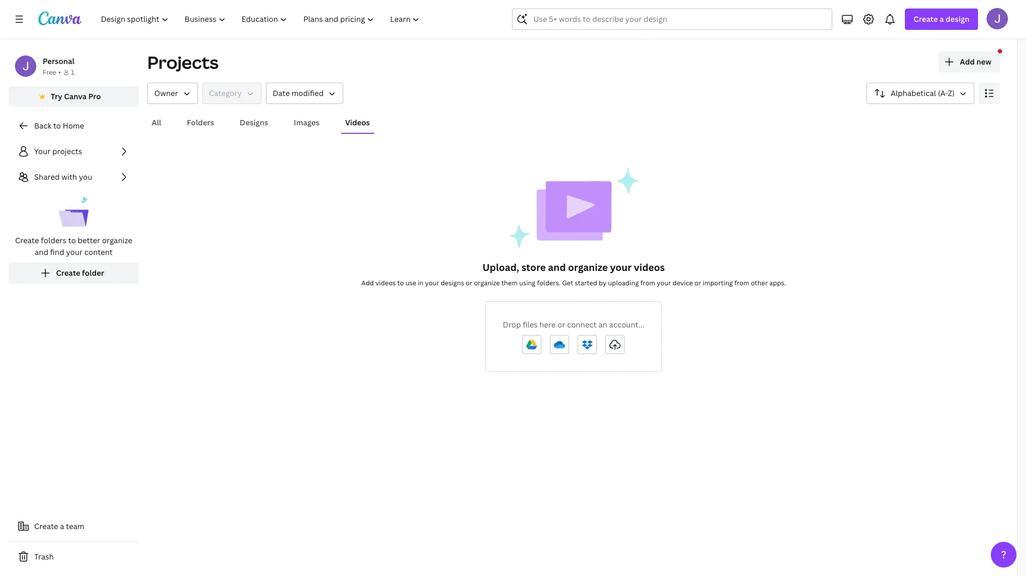 Task type: vqa. For each thing, say whether or not it's contained in the screenshot.
Back To Home on the left
yes



Task type: locate. For each thing, give the bounding box(es) containing it.
or right "designs"
[[466, 279, 472, 288]]

alphabetical (a-z)
[[891, 88, 955, 98]]

0 vertical spatial organize
[[102, 236, 132, 246]]

create left folders
[[15, 236, 39, 246]]

organize down the upload,
[[474, 279, 500, 288]]

apps.
[[770, 279, 786, 288]]

list containing your projects
[[9, 141, 139, 284]]

1 vertical spatial videos
[[376, 279, 396, 288]]

Category button
[[202, 83, 261, 104]]

upload,
[[483, 261, 519, 274]]

back to home link
[[9, 115, 139, 137]]

to right back
[[53, 121, 61, 131]]

all
[[152, 117, 161, 128]]

use
[[406, 279, 416, 288]]

from right uploading
[[641, 279, 655, 288]]

free
[[43, 68, 56, 77]]

drop
[[503, 320, 521, 330]]

0 vertical spatial and
[[35, 247, 48, 257]]

a left design
[[940, 14, 944, 24]]

design
[[946, 14, 970, 24]]

or right here
[[558, 320, 565, 330]]

importing
[[703, 279, 733, 288]]

create inside the create folders to better organize and find your content
[[15, 236, 39, 246]]

pro
[[88, 91, 101, 101]]

organize inside the create folders to better organize and find your content
[[102, 236, 132, 246]]

0 vertical spatial to
[[53, 121, 61, 131]]

folders button
[[183, 113, 218, 133]]

0 horizontal spatial from
[[641, 279, 655, 288]]

0 vertical spatial videos
[[634, 261, 665, 274]]

add left use
[[361, 279, 374, 288]]

1 vertical spatial to
[[68, 236, 76, 246]]

videos
[[345, 117, 370, 128]]

your right in on the left top of the page
[[425, 279, 439, 288]]

try canva pro
[[51, 91, 101, 101]]

using
[[519, 279, 536, 288]]

organize up started
[[568, 261, 608, 274]]

0 horizontal spatial organize
[[102, 236, 132, 246]]

0 horizontal spatial videos
[[376, 279, 396, 288]]

folders
[[187, 117, 214, 128]]

a inside dropdown button
[[940, 14, 944, 24]]

1 horizontal spatial or
[[558, 320, 565, 330]]

0 horizontal spatial add
[[361, 279, 374, 288]]

folders.
[[537, 279, 561, 288]]

designs
[[441, 279, 464, 288]]

and left find
[[35, 247, 48, 257]]

1 vertical spatial and
[[548, 261, 566, 274]]

or
[[466, 279, 472, 288], [695, 279, 701, 288], [558, 320, 565, 330]]

them
[[502, 279, 518, 288]]

list
[[9, 141, 139, 284]]

0 horizontal spatial and
[[35, 247, 48, 257]]

in
[[418, 279, 424, 288]]

1 horizontal spatial to
[[68, 236, 76, 246]]

create inside dropdown button
[[914, 14, 938, 24]]

your right find
[[66, 247, 83, 257]]

a inside button
[[60, 522, 64, 532]]

0 vertical spatial a
[[940, 14, 944, 24]]

from left other in the right of the page
[[735, 279, 749, 288]]

1 from from the left
[[641, 279, 655, 288]]

drop files here or connect an account...
[[503, 320, 645, 330]]

2 vertical spatial to
[[397, 279, 404, 288]]

1 vertical spatial add
[[361, 279, 374, 288]]

add inside dropdown button
[[960, 57, 975, 67]]

back to home
[[34, 121, 84, 131]]

2 horizontal spatial organize
[[568, 261, 608, 274]]

team
[[66, 522, 84, 532]]

1 vertical spatial a
[[60, 522, 64, 532]]

videos up uploading
[[634, 261, 665, 274]]

category
[[209, 88, 242, 98]]

files
[[523, 320, 538, 330]]

videos left use
[[376, 279, 396, 288]]

store
[[522, 261, 546, 274]]

1 horizontal spatial from
[[735, 279, 749, 288]]

None search field
[[512, 9, 833, 30]]

1 horizontal spatial add
[[960, 57, 975, 67]]

date modified
[[273, 88, 324, 98]]

to left use
[[397, 279, 404, 288]]

1 horizontal spatial and
[[548, 261, 566, 274]]

videos
[[634, 261, 665, 274], [376, 279, 396, 288]]

all button
[[147, 113, 166, 133]]

add
[[960, 57, 975, 67], [361, 279, 374, 288]]

or right device
[[695, 279, 701, 288]]

to
[[53, 121, 61, 131], [68, 236, 76, 246], [397, 279, 404, 288]]

and inside the create folders to better organize and find your content
[[35, 247, 48, 257]]

1 vertical spatial organize
[[568, 261, 608, 274]]

uploading
[[608, 279, 639, 288]]

create folder
[[56, 268, 104, 278]]

and inside the upload, store and organize your videos add videos to use in your designs or organize them using folders. get started by uploading from your device or importing from other apps.
[[548, 261, 566, 274]]

z)
[[948, 88, 955, 98]]

new
[[977, 57, 992, 67]]

2 horizontal spatial to
[[397, 279, 404, 288]]

create
[[914, 14, 938, 24], [15, 236, 39, 246], [56, 268, 80, 278], [34, 522, 58, 532]]

your projects
[[34, 146, 82, 156]]

and up folders.
[[548, 261, 566, 274]]

0 horizontal spatial a
[[60, 522, 64, 532]]

better
[[78, 236, 100, 246]]

jacob simon image
[[987, 8, 1008, 29]]

from
[[641, 279, 655, 288], [735, 279, 749, 288]]

to left better
[[68, 236, 76, 246]]

create left design
[[914, 14, 938, 24]]

folders
[[41, 236, 66, 246]]

0 vertical spatial add
[[960, 57, 975, 67]]

you
[[79, 172, 92, 182]]

connect
[[567, 320, 597, 330]]

your
[[66, 247, 83, 257], [610, 261, 632, 274], [425, 279, 439, 288], [657, 279, 671, 288]]

a
[[940, 14, 944, 24], [60, 522, 64, 532]]

create left team
[[34, 522, 58, 532]]

create inside button
[[56, 268, 80, 278]]

alphabetical
[[891, 88, 936, 98]]

add left new
[[960, 57, 975, 67]]

a for design
[[940, 14, 944, 24]]

try canva pro button
[[9, 87, 139, 107]]

content
[[84, 247, 113, 257]]

owner
[[154, 88, 178, 98]]

1
[[71, 68, 74, 77]]

Sort by button
[[867, 83, 975, 104]]

shared
[[34, 172, 60, 182]]

create inside button
[[34, 522, 58, 532]]

2 vertical spatial organize
[[474, 279, 500, 288]]

create down find
[[56, 268, 80, 278]]

1 horizontal spatial a
[[940, 14, 944, 24]]

a left team
[[60, 522, 64, 532]]

organize up "content" on the left top
[[102, 236, 132, 246]]

organize
[[102, 236, 132, 246], [568, 261, 608, 274], [474, 279, 500, 288]]

and
[[35, 247, 48, 257], [548, 261, 566, 274]]

1 horizontal spatial organize
[[474, 279, 500, 288]]



Task type: describe. For each thing, give the bounding box(es) containing it.
Search search field
[[534, 9, 811, 29]]

projects
[[147, 51, 219, 74]]

0 horizontal spatial to
[[53, 121, 61, 131]]

upload, store and organize your videos add videos to use in your designs or organize them using folders. get started by uploading from your device or importing from other apps.
[[361, 261, 786, 288]]

back
[[34, 121, 51, 131]]

designs
[[240, 117, 268, 128]]

trash
[[34, 552, 54, 562]]

personal
[[43, 56, 74, 66]]

add inside the upload, store and organize your videos add videos to use in your designs or organize them using folders. get started by uploading from your device or importing from other apps.
[[361, 279, 374, 288]]

create for create folders to better organize and find your content
[[15, 236, 39, 246]]

0 horizontal spatial or
[[466, 279, 472, 288]]

account...
[[609, 320, 645, 330]]

free •
[[43, 68, 61, 77]]

•
[[58, 68, 61, 77]]

images button
[[290, 113, 324, 133]]

to inside the upload, store and organize your videos add videos to use in your designs or organize them using folders. get started by uploading from your device or importing from other apps.
[[397, 279, 404, 288]]

top level navigation element
[[94, 9, 429, 30]]

trash link
[[9, 547, 139, 568]]

create for create a design
[[914, 14, 938, 24]]

videos button
[[341, 113, 374, 133]]

your up uploading
[[610, 261, 632, 274]]

your
[[34, 146, 51, 156]]

Owner button
[[147, 83, 198, 104]]

home
[[63, 121, 84, 131]]

started
[[575, 279, 597, 288]]

shared with you
[[34, 172, 92, 182]]

an
[[599, 320, 607, 330]]

create folders to better organize and find your content
[[15, 236, 132, 257]]

images
[[294, 117, 320, 128]]

add new
[[960, 57, 992, 67]]

find
[[50, 247, 64, 257]]

projects
[[52, 146, 82, 156]]

2 horizontal spatial or
[[695, 279, 701, 288]]

date
[[273, 88, 290, 98]]

your inside the create folders to better organize and find your content
[[66, 247, 83, 257]]

your left device
[[657, 279, 671, 288]]

create folder button
[[9, 263, 139, 284]]

(a-
[[938, 88, 948, 98]]

designs button
[[236, 113, 273, 133]]

here
[[540, 320, 556, 330]]

device
[[673, 279, 693, 288]]

create a team button
[[9, 516, 139, 538]]

add new button
[[939, 51, 1000, 73]]

try
[[51, 91, 62, 101]]

canva
[[64, 91, 87, 101]]

create for create folder
[[56, 268, 80, 278]]

by
[[599, 279, 607, 288]]

a for team
[[60, 522, 64, 532]]

get
[[562, 279, 573, 288]]

create a design button
[[905, 9, 978, 30]]

create for create a team
[[34, 522, 58, 532]]

folder
[[82, 268, 104, 278]]

shared with you link
[[9, 167, 139, 188]]

Date modified button
[[266, 83, 343, 104]]

2 from from the left
[[735, 279, 749, 288]]

your projects link
[[9, 141, 139, 162]]

create a team
[[34, 522, 84, 532]]

modified
[[292, 88, 324, 98]]

create a design
[[914, 14, 970, 24]]

other
[[751, 279, 768, 288]]

1 horizontal spatial videos
[[634, 261, 665, 274]]

to inside the create folders to better organize and find your content
[[68, 236, 76, 246]]

with
[[61, 172, 77, 182]]



